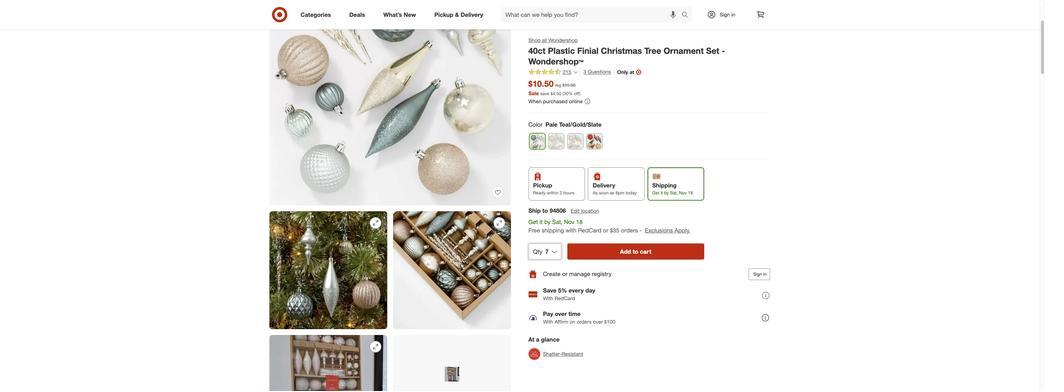 Task type: locate. For each thing, give the bounding box(es) containing it.
1 horizontal spatial nov
[[680, 190, 687, 196]]

215 link
[[529, 68, 579, 77]]

1 vertical spatial redcard
[[555, 295, 576, 301]]

0 vertical spatial or
[[604, 227, 609, 234]]

0 vertical spatial with
[[543, 295, 554, 301]]

shop
[[529, 37, 541, 43]]

when
[[529, 98, 542, 104]]

what's
[[384, 11, 402, 18]]

sat,
[[671, 190, 678, 196], [553, 218, 563, 226]]

by up shipping
[[545, 218, 551, 226]]

0 vertical spatial redcard
[[579, 227, 602, 234]]

1 horizontal spatial sign in
[[754, 271, 767, 277]]

0 horizontal spatial redcard
[[555, 295, 576, 301]]

photo from @gala_mk85, 4 of 7 image
[[270, 335, 387, 391]]

1 vertical spatial 18
[[577, 218, 583, 226]]

0 vertical spatial 18
[[689, 190, 693, 196]]

1 horizontal spatial by
[[665, 190, 669, 196]]

redcard inside save 5% every day with redcard
[[555, 295, 576, 301]]

0 vertical spatial get
[[653, 190, 660, 196]]

- inside shop all wondershop 40ct plastic finial christmas tree ornament set - wondershop™
[[722, 45, 726, 56]]

0 vertical spatial sat,
[[671, 190, 678, 196]]

0 horizontal spatial -
[[640, 227, 642, 234]]

or left $35
[[604, 227, 609, 234]]

1 vertical spatial to
[[633, 248, 639, 255]]

by down shipping
[[665, 190, 669, 196]]

what's new
[[384, 11, 416, 18]]

get it by sat, nov 18 free shipping with redcard or $35 orders - exclusions apply.
[[529, 218, 691, 234]]

with
[[566, 227, 577, 234]]

1 vertical spatial in
[[764, 271, 767, 277]]

1 vertical spatial sign
[[754, 271, 763, 277]]

over up affirm
[[555, 310, 567, 318]]

get inside the shipping get it by sat, nov 18
[[653, 190, 660, 196]]

candy champagne image
[[549, 134, 564, 149]]

delivery
[[461, 11, 483, 18], [593, 182, 616, 189]]

0 horizontal spatial in
[[732, 11, 736, 18]]

1 vertical spatial sat,
[[553, 218, 563, 226]]

to right ship
[[543, 207, 548, 214]]

sat, up shipping
[[553, 218, 563, 226]]

nov inside get it by sat, nov 18 free shipping with redcard or $35 orders - exclusions apply.
[[565, 218, 575, 226]]

1 vertical spatial by
[[545, 218, 551, 226]]

or inside get it by sat, nov 18 free shipping with redcard or $35 orders - exclusions apply.
[[604, 227, 609, 234]]

in
[[732, 11, 736, 18], [764, 271, 767, 277]]

delivery right &
[[461, 11, 483, 18]]

deals
[[349, 11, 365, 18]]

7
[[546, 248, 549, 255]]

18
[[689, 190, 693, 196], [577, 218, 583, 226]]

affirm
[[555, 319, 569, 325]]

0 vertical spatial pickup
[[435, 11, 454, 18]]

1 vertical spatial nov
[[565, 218, 575, 226]]

over
[[555, 310, 567, 318], [593, 319, 603, 325]]

it down shipping
[[661, 190, 663, 196]]

0 vertical spatial sign
[[720, 11, 730, 18]]

sign inside button
[[754, 271, 763, 277]]

1 horizontal spatial in
[[764, 271, 767, 277]]

as
[[593, 190, 598, 196]]

orders right $35
[[622, 227, 638, 234]]

1 horizontal spatial orders
[[622, 227, 638, 234]]

0 horizontal spatial to
[[543, 207, 548, 214]]

0 vertical spatial it
[[661, 190, 663, 196]]

pickup inside 'link'
[[435, 11, 454, 18]]

pickup ready within 2 hours
[[534, 182, 575, 196]]

0 vertical spatial delivery
[[461, 11, 483, 18]]

0 horizontal spatial sign in
[[720, 11, 736, 18]]

0 vertical spatial -
[[722, 45, 726, 56]]

pickup inside the pickup ready within 2 hours
[[534, 182, 553, 189]]

what's new link
[[377, 7, 425, 23]]

1 horizontal spatial it
[[661, 190, 663, 196]]

0 vertical spatial over
[[555, 310, 567, 318]]

- inside get it by sat, nov 18 free shipping with redcard or $35 orders - exclusions apply.
[[640, 227, 642, 234]]

0 horizontal spatial it
[[540, 218, 543, 226]]

2 with from the top
[[543, 319, 554, 325]]

orders inside get it by sat, nov 18 free shipping with redcard or $35 orders - exclusions apply.
[[622, 227, 638, 234]]

sat, down shipping
[[671, 190, 678, 196]]

1 horizontal spatial delivery
[[593, 182, 616, 189]]

save 5% every day with redcard
[[543, 287, 596, 301]]

at
[[529, 336, 535, 343]]

sign
[[720, 11, 730, 18], [754, 271, 763, 277]]

get down shipping
[[653, 190, 660, 196]]

free
[[529, 227, 540, 234]]

wondershop
[[549, 37, 578, 43]]

18 inside the shipping get it by sat, nov 18
[[689, 190, 693, 196]]

color pale teal/gold/slate
[[529, 121, 602, 128]]

0 horizontal spatial sign
[[720, 11, 730, 18]]

or right create
[[563, 270, 568, 278]]

sign in
[[720, 11, 736, 18], [754, 271, 767, 277]]

tree
[[645, 45, 662, 56]]

2
[[560, 190, 563, 196]]

with
[[543, 295, 554, 301], [543, 319, 554, 325]]

to right the add
[[633, 248, 639, 255]]

1 horizontal spatial 18
[[689, 190, 693, 196]]

0 vertical spatial nov
[[680, 190, 687, 196]]

0 horizontal spatial 18
[[577, 218, 583, 226]]

pale
[[546, 121, 558, 128]]

1 horizontal spatial sat,
[[671, 190, 678, 196]]

6pm
[[616, 190, 625, 196]]

0 vertical spatial in
[[732, 11, 736, 18]]

0 vertical spatial orders
[[622, 227, 638, 234]]

0 horizontal spatial by
[[545, 218, 551, 226]]

redcard right with
[[579, 227, 602, 234]]

pink/champagne image
[[568, 134, 583, 149]]

0 horizontal spatial nov
[[565, 218, 575, 226]]

0 horizontal spatial pickup
[[435, 11, 454, 18]]

orders inside pay over time with affirm on orders over $100
[[577, 319, 592, 325]]

sat, inside get it by sat, nov 18 free shipping with redcard or $35 orders - exclusions apply.
[[553, 218, 563, 226]]

94806
[[550, 207, 566, 214]]

1 with from the top
[[543, 295, 554, 301]]

1 horizontal spatial sign
[[754, 271, 763, 277]]

1 horizontal spatial over
[[593, 319, 603, 325]]

-
[[722, 45, 726, 56], [640, 227, 642, 234]]

0 horizontal spatial get
[[529, 218, 538, 226]]

hours
[[564, 190, 575, 196]]

0 horizontal spatial sat,
[[553, 218, 563, 226]]

to inside button
[[633, 248, 639, 255]]

edit location
[[571, 208, 600, 214]]

40ct
[[529, 45, 546, 56]]

1 vertical spatial it
[[540, 218, 543, 226]]

1 vertical spatial sign in
[[754, 271, 767, 277]]

1 vertical spatial over
[[593, 319, 603, 325]]

1 vertical spatial delivery
[[593, 182, 616, 189]]

redcard down 5%
[[555, 295, 576, 301]]

0 horizontal spatial or
[[563, 270, 568, 278]]

or
[[604, 227, 609, 234], [563, 270, 568, 278]]

pickup up ready
[[534, 182, 553, 189]]

1 vertical spatial -
[[640, 227, 642, 234]]

1 horizontal spatial or
[[604, 227, 609, 234]]

in inside button
[[764, 271, 767, 277]]

0 horizontal spatial over
[[555, 310, 567, 318]]

with down pay at right
[[543, 319, 554, 325]]

deals link
[[343, 7, 374, 23]]

it inside the shipping get it by sat, nov 18
[[661, 190, 663, 196]]

40ct plastic finial christmas tree ornament set - wondershop™, 1 of 7 image
[[270, 0, 511, 205]]

1 vertical spatial pickup
[[534, 182, 553, 189]]

- right set
[[722, 45, 726, 56]]

get
[[653, 190, 660, 196], [529, 218, 538, 226]]

get inside get it by sat, nov 18 free shipping with redcard or $35 orders - exclusions apply.
[[529, 218, 538, 226]]

1 vertical spatial get
[[529, 218, 538, 226]]

it
[[661, 190, 663, 196], [540, 218, 543, 226]]

add
[[620, 248, 632, 255]]

pickup left &
[[435, 11, 454, 18]]

1 vertical spatial with
[[543, 319, 554, 325]]

with inside pay over time with affirm on orders over $100
[[543, 319, 554, 325]]

3 questions
[[584, 69, 611, 75]]

it inside get it by sat, nov 18 free shipping with redcard or $35 orders - exclusions apply.
[[540, 218, 543, 226]]

by inside get it by sat, nov 18 free shipping with redcard or $35 orders - exclusions apply.
[[545, 218, 551, 226]]

0 vertical spatial to
[[543, 207, 548, 214]]

0 horizontal spatial orders
[[577, 319, 592, 325]]

- left 'exclusions'
[[640, 227, 642, 234]]

delivery up soon at top right
[[593, 182, 616, 189]]

1 horizontal spatial to
[[633, 248, 639, 255]]

4.50
[[553, 91, 562, 96]]

shop all wondershop 40ct plastic finial christmas tree ornament set - wondershop™
[[529, 37, 726, 66]]

day
[[586, 287, 596, 294]]

1 horizontal spatial pickup
[[534, 182, 553, 189]]

0 horizontal spatial delivery
[[461, 11, 483, 18]]

apply.
[[675, 227, 691, 234]]

1 horizontal spatial -
[[722, 45, 726, 56]]

when purchased online
[[529, 98, 583, 104]]

get up free
[[529, 218, 538, 226]]

it up free
[[540, 218, 543, 226]]

1 vertical spatial or
[[563, 270, 568, 278]]

orders right on
[[577, 319, 592, 325]]

resistant
[[562, 351, 583, 357]]

categories link
[[294, 7, 340, 23]]

create or manage registry
[[543, 270, 612, 278]]

over left $100
[[593, 319, 603, 325]]

0 vertical spatial by
[[665, 190, 669, 196]]

ready
[[534, 190, 546, 196]]

1 horizontal spatial redcard
[[579, 227, 602, 234]]

redcard inside get it by sat, nov 18 free shipping with redcard or $35 orders - exclusions apply.
[[579, 227, 602, 234]]

finial
[[578, 45, 599, 56]]

to for cart
[[633, 248, 639, 255]]

1 horizontal spatial get
[[653, 190, 660, 196]]

1 vertical spatial orders
[[577, 319, 592, 325]]

glance
[[541, 336, 560, 343]]

with down save
[[543, 295, 554, 301]]

off
[[574, 91, 580, 96]]



Task type: vqa. For each thing, say whether or not it's contained in the screenshot.


Task type: describe. For each thing, give the bounding box(es) containing it.
registry
[[592, 270, 612, 278]]

%
[[569, 91, 573, 96]]

18 inside get it by sat, nov 18 free shipping with redcard or $35 orders - exclusions apply.
[[577, 218, 583, 226]]

ship
[[529, 207, 541, 214]]

pickup for ready
[[534, 182, 553, 189]]

questions
[[588, 69, 611, 75]]

3 questions link
[[581, 68, 611, 76]]

5%
[[559, 287, 567, 294]]

save
[[543, 287, 557, 294]]

qty 7
[[534, 248, 549, 255]]

What can we help you find? suggestions appear below search field
[[501, 7, 684, 23]]

pickup & delivery
[[435, 11, 483, 18]]

pickup & delivery link
[[428, 7, 493, 23]]

)
[[580, 91, 581, 96]]

ornament
[[664, 45, 704, 56]]

christmas
[[601, 45, 643, 56]]

#targetstyle preview 1 image
[[445, 367, 460, 381]]

add to cart
[[620, 248, 652, 255]]

a
[[536, 336, 540, 343]]

sign in button
[[749, 268, 771, 280]]

plastic
[[548, 45, 575, 56]]

&
[[455, 11, 459, 18]]

215
[[563, 69, 572, 75]]

on
[[570, 319, 576, 325]]

pickup for &
[[435, 11, 454, 18]]

manage
[[570, 270, 591, 278]]

delivery inside 'link'
[[461, 11, 483, 18]]

nov inside the shipping get it by sat, nov 18
[[680, 190, 687, 196]]

sat, inside the shipping get it by sat, nov 18
[[671, 190, 678, 196]]

to for 94806
[[543, 207, 548, 214]]

within
[[547, 190, 559, 196]]

every
[[569, 287, 584, 294]]

$
[[551, 91, 553, 96]]

online
[[569, 98, 583, 104]]

40ct plastic finial christmas tree ornament set - wondershop™, 2 of 7 image
[[270, 211, 387, 329]]

time
[[569, 310, 581, 318]]

categories
[[301, 11, 331, 18]]

wondershop™
[[529, 56, 584, 66]]

color
[[529, 121, 543, 128]]

search
[[679, 12, 696, 19]]

sale
[[529, 90, 539, 96]]

red/green/gold image
[[587, 134, 602, 149]]

with inside save 5% every day with redcard
[[543, 295, 554, 301]]

as
[[610, 190, 615, 196]]

(
[[563, 91, 564, 96]]

$10.50
[[529, 78, 554, 89]]

exclusions
[[645, 227, 673, 234]]

cart
[[640, 248, 652, 255]]

reg
[[555, 83, 562, 88]]

all
[[542, 37, 547, 43]]

ship to 94806
[[529, 207, 566, 214]]

new
[[404, 11, 416, 18]]

shatter-resistant
[[543, 351, 583, 357]]

pale teal/gold/slate image
[[530, 134, 545, 149]]

purchased
[[544, 98, 568, 104]]

shipping get it by sat, nov 18
[[653, 182, 693, 196]]

$10.50 reg $15.00 sale save $ 4.50 ( 30 % off )
[[529, 78, 581, 96]]

3
[[584, 69, 587, 75]]

delivery as soon as 6pm today
[[593, 182, 637, 196]]

pay over time with affirm on orders over $100
[[543, 310, 616, 325]]

30
[[564, 91, 569, 96]]

qty
[[534, 248, 543, 255]]

only
[[618, 69, 629, 75]]

edit
[[571, 208, 580, 214]]

$35
[[610, 227, 620, 234]]

today
[[626, 190, 637, 196]]

delivery inside delivery as soon as 6pm today
[[593, 182, 616, 189]]

exclusions apply. link
[[645, 227, 691, 234]]

at
[[630, 69, 635, 75]]

edit location button
[[571, 207, 600, 215]]

only at
[[618, 69, 635, 75]]

at a glance
[[529, 336, 560, 343]]

create
[[543, 270, 561, 278]]

0 vertical spatial sign in
[[720, 11, 736, 18]]

shipping
[[542, 227, 564, 234]]

location
[[581, 208, 600, 214]]

save
[[541, 91, 550, 96]]

by inside the shipping get it by sat, nov 18
[[665, 190, 669, 196]]

search button
[[679, 7, 696, 24]]

sign in inside button
[[754, 271, 767, 277]]

pay
[[543, 310, 554, 318]]

sign in link
[[701, 7, 747, 23]]

40ct plastic finial christmas tree ornament set - wondershop™, 3 of 7 image
[[393, 211, 511, 329]]

set
[[707, 45, 720, 56]]

teal/gold/slate
[[560, 121, 602, 128]]



